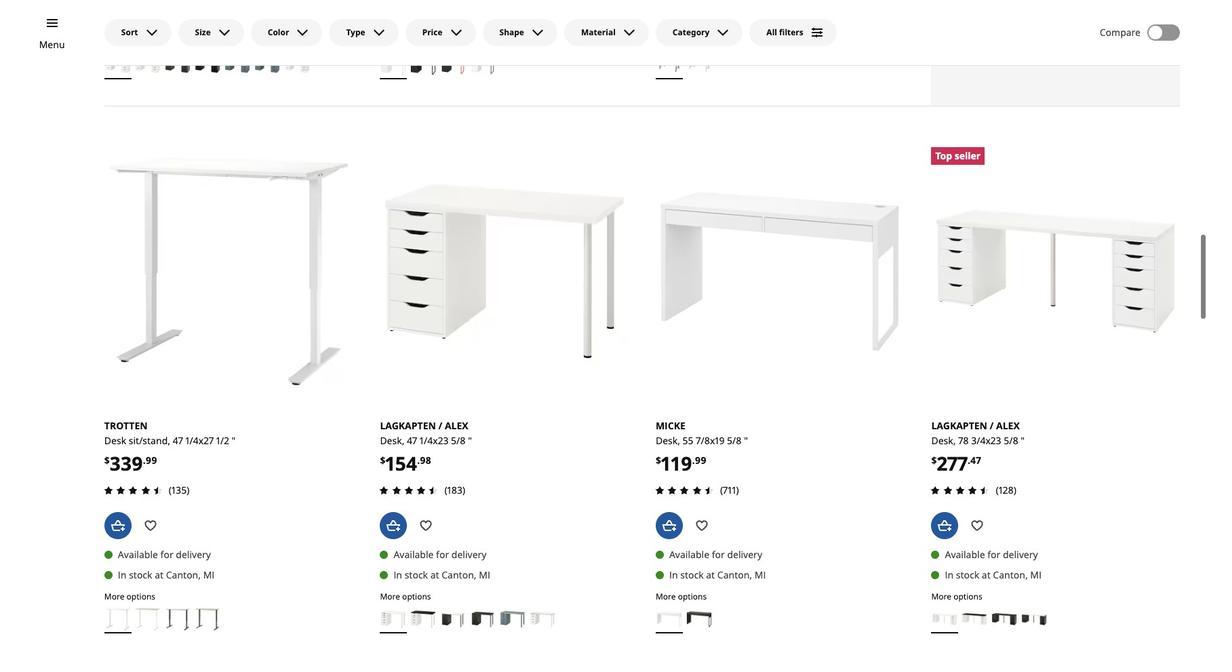Task type: locate. For each thing, give the bounding box(es) containing it.
for for 277
[[988, 548, 1001, 561]]

for down (128)
[[988, 548, 1001, 561]]

.
[[143, 454, 146, 467], [692, 454, 695, 467], [417, 454, 420, 467], [968, 454, 971, 467]]

1 . from the left
[[143, 454, 146, 467]]

2 " from the left
[[744, 434, 748, 447]]

/ for 154
[[439, 420, 443, 432]]

2 horizontal spatial 5/8
[[1004, 434, 1019, 447]]

3 available for delivery from the left
[[394, 548, 487, 561]]

/
[[439, 420, 443, 432], [990, 420, 994, 432]]

at
[[155, 14, 164, 27], [706, 14, 715, 27], [431, 14, 439, 27], [155, 568, 164, 581], [706, 568, 715, 581], [431, 568, 439, 581], [982, 568, 991, 581]]

5/8 right 3/4x23
[[1004, 434, 1019, 447]]

1 horizontal spatial /
[[990, 420, 994, 432]]

review: 4.5 out of 5 stars. total reviews: 135 image
[[100, 482, 166, 498]]

for down (711)
[[712, 548, 725, 561]]

for for 339
[[160, 548, 173, 561]]

5/8 inside 'lagkapten / alex desk, 47 1/4x23 5/8 " $ 154 . 98'
[[451, 434, 466, 447]]

canton,
[[166, 14, 201, 27], [718, 14, 752, 27], [442, 14, 477, 27], [166, 568, 201, 581], [718, 568, 752, 581], [442, 568, 477, 581], [993, 568, 1028, 581]]

" right 1/4x23
[[468, 434, 472, 447]]

2 for from the left
[[712, 548, 725, 561]]

delivery down (183)
[[452, 548, 487, 561]]

available for delivery down (711)
[[670, 548, 763, 561]]

3 5/8 from the left
[[1004, 434, 1019, 447]]

type button
[[329, 19, 399, 46]]

/ inside 'lagkapten / alex desk, 47 1/4x23 5/8 " $ 154 . 98'
[[439, 420, 443, 432]]

material
[[581, 26, 616, 38]]

1 / from the left
[[439, 420, 443, 432]]

$
[[104, 454, 110, 467], [656, 454, 661, 467], [380, 454, 386, 467], [932, 454, 937, 467]]

. down sit/stand,
[[143, 454, 146, 467]]

lagkapten
[[380, 420, 436, 432], [932, 420, 988, 432]]

99 down sit/stand,
[[146, 454, 157, 467]]

trotten
[[104, 420, 148, 432]]

delivery down (711)
[[728, 548, 763, 561]]

4 available from the left
[[945, 548, 985, 561]]

0 horizontal spatial 47
[[173, 434, 183, 447]]

99 inside the micke desk, 55 7/8x19 5/8 " $ 119 . 99
[[695, 454, 707, 467]]

5/8 inside lagkapten / alex desk, 78 3/4x23 5/8 " $ 277 . 47
[[1004, 434, 1019, 447]]

available for delivery
[[118, 548, 211, 561], [670, 548, 763, 561], [394, 548, 487, 561], [945, 548, 1038, 561]]

. down 55 on the bottom right of the page
[[692, 454, 695, 467]]

5/8 right 1/4x23
[[451, 434, 466, 447]]

available for delivery down (183)
[[394, 548, 487, 561]]

desk, up 154
[[380, 434, 405, 447]]

stock
[[129, 14, 152, 27], [681, 14, 704, 27], [405, 14, 428, 27], [129, 568, 152, 581], [681, 568, 704, 581], [405, 568, 428, 581], [956, 568, 980, 581]]

sort button
[[104, 19, 171, 46]]

all
[[767, 26, 777, 38]]

shape
[[500, 26, 524, 38]]

2 delivery from the left
[[728, 548, 763, 561]]

category
[[673, 26, 710, 38]]

5/8 for 277
[[1004, 434, 1019, 447]]

5/8 right the 7/8x19
[[727, 434, 742, 447]]

material button
[[564, 19, 649, 46]]

$ up review: 4.7 out of 5 stars. total reviews: 128 image
[[932, 454, 937, 467]]

0 horizontal spatial lagkapten
[[380, 420, 436, 432]]

1 horizontal spatial 47
[[407, 434, 417, 447]]

available down review: 4.6 out of 5 stars. total reviews: 183 image
[[394, 548, 434, 561]]

available for 339
[[118, 548, 158, 561]]

/ up 3/4x23
[[990, 420, 994, 432]]

seller
[[955, 149, 981, 162]]

mi
[[203, 14, 215, 27], [755, 14, 766, 27], [479, 14, 490, 27], [203, 568, 215, 581], [755, 568, 766, 581], [479, 568, 490, 581], [1031, 568, 1042, 581]]

4 . from the left
[[968, 454, 971, 467]]

1 delivery from the left
[[176, 548, 211, 561]]

for down '(135)'
[[160, 548, 173, 561]]

" right the 7/8x19
[[744, 434, 748, 447]]

3 . from the left
[[417, 454, 420, 467]]

/ inside lagkapten / alex desk, 78 3/4x23 5/8 " $ 277 . 47
[[990, 420, 994, 432]]

sit/stand,
[[129, 434, 170, 447]]

for
[[160, 548, 173, 561], [712, 548, 725, 561], [436, 548, 449, 561], [988, 548, 1001, 561]]

2 $ from the left
[[656, 454, 661, 467]]

2 horizontal spatial 47
[[971, 454, 981, 467]]

4 for from the left
[[988, 548, 1001, 561]]

5/8
[[727, 434, 742, 447], [451, 434, 466, 447], [1004, 434, 1019, 447]]

2 available for delivery from the left
[[670, 548, 763, 561]]

alex up 1/4x23
[[445, 420, 469, 432]]

size button
[[178, 19, 244, 46]]

" right 3/4x23
[[1021, 434, 1025, 447]]

3 delivery from the left
[[452, 548, 487, 561]]

1 lagkapten from the left
[[380, 420, 436, 432]]

$ up review: 4.6 out of 5 stars. total reviews: 183 image
[[380, 454, 386, 467]]

1 available for delivery from the left
[[118, 548, 211, 561]]

lagkapten / alex desk, 47 1/4x23 5/8 " $ 154 . 98
[[380, 420, 472, 476]]

available for delivery down (128)
[[945, 548, 1038, 561]]

1 for from the left
[[160, 548, 173, 561]]

delivery down (128)
[[1003, 548, 1038, 561]]

. down 1/4x23
[[417, 454, 420, 467]]

2 lagkapten from the left
[[932, 420, 988, 432]]

review: 4.5 out of 5 stars. total reviews: 711 image
[[652, 482, 718, 498]]

more options
[[104, 37, 155, 48], [656, 37, 707, 48], [380, 37, 431, 48], [104, 591, 155, 602], [656, 591, 707, 602], [380, 591, 431, 602], [932, 591, 983, 602]]

2 desk, from the left
[[380, 434, 405, 447]]

99 down the 7/8x19
[[695, 454, 707, 467]]

3 for from the left
[[436, 548, 449, 561]]

lagkapten inside 'lagkapten / alex desk, 47 1/4x23 5/8 " $ 154 . 98'
[[380, 420, 436, 432]]

0 horizontal spatial desk,
[[380, 434, 405, 447]]

available down the review: 4.5 out of 5 stars. total reviews: 711 image
[[670, 548, 710, 561]]

price button
[[405, 19, 476, 46]]

delivery
[[176, 548, 211, 561], [728, 548, 763, 561], [452, 548, 487, 561], [1003, 548, 1038, 561]]

0 horizontal spatial alex
[[445, 420, 469, 432]]

in
[[118, 14, 127, 27], [670, 14, 678, 27], [394, 14, 402, 27], [118, 568, 127, 581], [670, 568, 678, 581], [394, 568, 402, 581], [945, 568, 954, 581]]

2 available from the left
[[670, 548, 710, 561]]

delivery down '(135)'
[[176, 548, 211, 561]]

1 99 from the left
[[146, 454, 157, 467]]

4 $ from the left
[[932, 454, 937, 467]]

" inside 'lagkapten / alex desk, 47 1/4x23 5/8 " $ 154 . 98'
[[468, 434, 472, 447]]

all filters button
[[750, 19, 837, 46]]

2 alex from the left
[[997, 420, 1020, 432]]

1 horizontal spatial desk,
[[656, 434, 680, 447]]

for down (183)
[[436, 548, 449, 561]]

99
[[146, 454, 157, 467], [695, 454, 707, 467]]

color
[[268, 26, 289, 38]]

1 desk, from the left
[[656, 434, 680, 447]]

desk, inside lagkapten / alex desk, 78 3/4x23 5/8 " $ 277 . 47
[[932, 434, 956, 447]]

options
[[127, 37, 155, 48], [678, 37, 707, 48], [402, 37, 431, 48], [127, 591, 155, 602], [678, 591, 707, 602], [402, 591, 431, 602], [954, 591, 983, 602]]

0 horizontal spatial /
[[439, 420, 443, 432]]

2 5/8 from the left
[[451, 434, 466, 447]]

" inside lagkapten / alex desk, 78 3/4x23 5/8 " $ 277 . 47
[[1021, 434, 1025, 447]]

47 left '1/4x27' at bottom
[[173, 434, 183, 447]]

lagkapten up 1/4x23
[[380, 420, 436, 432]]

alex inside 'lagkapten / alex desk, 47 1/4x23 5/8 " $ 154 . 98'
[[445, 420, 469, 432]]

price
[[422, 26, 443, 38]]

review: 4.6 out of 5 stars. total reviews: 183 image
[[376, 482, 442, 498]]

4 " from the left
[[1021, 434, 1025, 447]]

sort
[[121, 26, 138, 38]]

micke
[[656, 420, 686, 432]]

lagkapten up 78
[[932, 420, 988, 432]]

available for delivery for 119
[[670, 548, 763, 561]]

lagkapten / alex desk, 78 3/4x23 5/8 " $ 277 . 47
[[932, 420, 1025, 476]]

1 available from the left
[[118, 548, 158, 561]]

delivery for 119
[[728, 548, 763, 561]]

3 desk, from the left
[[932, 434, 956, 447]]

desk, down micke
[[656, 434, 680, 447]]

available for 277
[[945, 548, 985, 561]]

3 available from the left
[[394, 548, 434, 561]]

2 . from the left
[[692, 454, 695, 467]]

1 horizontal spatial 99
[[695, 454, 707, 467]]

more
[[104, 37, 124, 48], [656, 37, 676, 48], [380, 37, 400, 48], [104, 591, 124, 602], [656, 591, 676, 602], [380, 591, 400, 602], [932, 591, 952, 602]]

available for delivery down '(135)'
[[118, 548, 211, 561]]

alex up 3/4x23
[[997, 420, 1020, 432]]

3 $ from the left
[[380, 454, 386, 467]]

" right the 1/2
[[232, 434, 236, 447]]

4 delivery from the left
[[1003, 548, 1038, 561]]

47
[[173, 434, 183, 447], [407, 434, 417, 447], [971, 454, 981, 467]]

$ down desk in the bottom left of the page
[[104, 454, 110, 467]]

alex inside lagkapten / alex desk, 78 3/4x23 5/8 " $ 277 . 47
[[997, 420, 1020, 432]]

1 $ from the left
[[104, 454, 110, 467]]

alex
[[445, 420, 469, 432], [997, 420, 1020, 432]]

4 available for delivery from the left
[[945, 548, 1038, 561]]

47 left 1/4x23
[[407, 434, 417, 447]]

1 " from the left
[[232, 434, 236, 447]]

1/2
[[216, 434, 229, 447]]

desk, inside 'lagkapten / alex desk, 47 1/4x23 5/8 " $ 154 . 98'
[[380, 434, 405, 447]]

47 down 3/4x23
[[971, 454, 981, 467]]

top
[[936, 149, 953, 162]]

339
[[110, 451, 143, 476]]

0 horizontal spatial 5/8
[[451, 434, 466, 447]]

desk, inside the micke desk, 55 7/8x19 5/8 " $ 119 . 99
[[656, 434, 680, 447]]

in stock at canton, mi
[[118, 14, 215, 27], [670, 14, 766, 27], [394, 14, 490, 27], [118, 568, 215, 581], [670, 568, 766, 581], [394, 568, 490, 581], [945, 568, 1042, 581]]

available down review: 4.5 out of 5 stars. total reviews: 135 image
[[118, 548, 158, 561]]

. inside 'lagkapten / alex desk, 47 1/4x23 5/8 " $ 154 . 98'
[[417, 454, 420, 467]]

for for 154
[[436, 548, 449, 561]]

"
[[232, 434, 236, 447], [744, 434, 748, 447], [468, 434, 472, 447], [1021, 434, 1025, 447]]

3 " from the left
[[468, 434, 472, 447]]

review: 4.7 out of 5 stars. total reviews: 128 image
[[928, 482, 994, 498]]

available down review: 4.7 out of 5 stars. total reviews: 128 image
[[945, 548, 985, 561]]

available
[[118, 548, 158, 561], [670, 548, 710, 561], [394, 548, 434, 561], [945, 548, 985, 561]]

. down 78
[[968, 454, 971, 467]]

1 horizontal spatial 5/8
[[727, 434, 742, 447]]

1 alex from the left
[[445, 420, 469, 432]]

0 horizontal spatial 99
[[146, 454, 157, 467]]

2 99 from the left
[[695, 454, 707, 467]]

desk, left 78
[[932, 434, 956, 447]]

2 / from the left
[[990, 420, 994, 432]]

$ down micke
[[656, 454, 661, 467]]

/ up 1/4x23
[[439, 420, 443, 432]]

2 horizontal spatial desk,
[[932, 434, 956, 447]]

lagkapten inside lagkapten / alex desk, 78 3/4x23 5/8 " $ 277 . 47
[[932, 420, 988, 432]]

1 horizontal spatial alex
[[997, 420, 1020, 432]]

1 5/8 from the left
[[727, 434, 742, 447]]

available for delivery for 277
[[945, 548, 1038, 561]]

menu
[[39, 38, 65, 51]]

desk,
[[656, 434, 680, 447], [380, 434, 405, 447], [932, 434, 956, 447]]

98
[[420, 454, 431, 467]]

type
[[346, 26, 365, 38]]

1 horizontal spatial lagkapten
[[932, 420, 988, 432]]



Task type: vqa. For each thing, say whether or not it's contained in the screenshot.
154's The 5/8
yes



Task type: describe. For each thing, give the bounding box(es) containing it.
55
[[683, 434, 694, 447]]

154
[[386, 451, 417, 476]]

top seller
[[936, 149, 981, 162]]

78
[[959, 434, 969, 447]]

47 inside 'lagkapten / alex desk, 47 1/4x23 5/8 " $ 154 . 98'
[[407, 434, 417, 447]]

5/8 inside the micke desk, 55 7/8x19 5/8 " $ 119 . 99
[[727, 434, 742, 447]]

micke desk, 55 7/8x19 5/8 " $ 119 . 99
[[656, 420, 748, 476]]

color button
[[251, 19, 323, 46]]

" inside the micke desk, 55 7/8x19 5/8 " $ 119 . 99
[[744, 434, 748, 447]]

" inside trotten desk sit/stand, 47 1/4x27 1/2 " $ 339 . 99
[[232, 434, 236, 447]]

available for delivery for 154
[[394, 548, 487, 561]]

available for delivery for 339
[[118, 548, 211, 561]]

5/8 for 154
[[451, 434, 466, 447]]

available for 119
[[670, 548, 710, 561]]

for for 119
[[712, 548, 725, 561]]

delivery for 277
[[1003, 548, 1038, 561]]

size
[[195, 26, 211, 38]]

277
[[937, 451, 968, 476]]

1/4x23
[[420, 434, 449, 447]]

47 inside trotten desk sit/stand, 47 1/4x27 1/2 " $ 339 . 99
[[173, 434, 183, 447]]

desk
[[104, 434, 126, 447]]

3/4x23
[[972, 434, 1002, 447]]

$ inside the micke desk, 55 7/8x19 5/8 " $ 119 . 99
[[656, 454, 661, 467]]

delivery for 339
[[176, 548, 211, 561]]

(183)
[[445, 484, 466, 496]]

trotten desk sit/stand, 47 1/4x27 1/2 " $ 339 . 99
[[104, 420, 236, 476]]

$ inside 'lagkapten / alex desk, 47 1/4x23 5/8 " $ 154 . 98'
[[380, 454, 386, 467]]

(711)
[[720, 484, 739, 496]]

1/4x27
[[185, 434, 214, 447]]

$ inside lagkapten / alex desk, 78 3/4x23 5/8 " $ 277 . 47
[[932, 454, 937, 467]]

7/8x19
[[696, 434, 725, 447]]

lagkapten for 277
[[932, 420, 988, 432]]

available for 154
[[394, 548, 434, 561]]

. inside trotten desk sit/stand, 47 1/4x27 1/2 " $ 339 . 99
[[143, 454, 146, 467]]

99 inside trotten desk sit/stand, 47 1/4x27 1/2 " $ 339 . 99
[[146, 454, 157, 467]]

lagkapten for 154
[[380, 420, 436, 432]]

. inside lagkapten / alex desk, 78 3/4x23 5/8 " $ 277 . 47
[[968, 454, 971, 467]]

. inside the micke desk, 55 7/8x19 5/8 " $ 119 . 99
[[692, 454, 695, 467]]

all filters
[[767, 26, 804, 38]]

/ for 277
[[990, 420, 994, 432]]

(135)
[[169, 484, 190, 496]]

menu button
[[39, 37, 65, 52]]

(128)
[[996, 484, 1017, 496]]

desk, for 277
[[932, 434, 956, 447]]

$ inside trotten desk sit/stand, 47 1/4x27 1/2 " $ 339 . 99
[[104, 454, 110, 467]]

compare
[[1100, 26, 1141, 39]]

delivery for 154
[[452, 548, 487, 561]]

desk, for 154
[[380, 434, 405, 447]]

shape button
[[483, 19, 558, 46]]

alex for 277
[[997, 420, 1020, 432]]

alex for 154
[[445, 420, 469, 432]]

category button
[[656, 19, 743, 46]]

119
[[661, 451, 692, 476]]

47 inside lagkapten / alex desk, 78 3/4x23 5/8 " $ 277 . 47
[[971, 454, 981, 467]]

filters
[[780, 26, 804, 38]]



